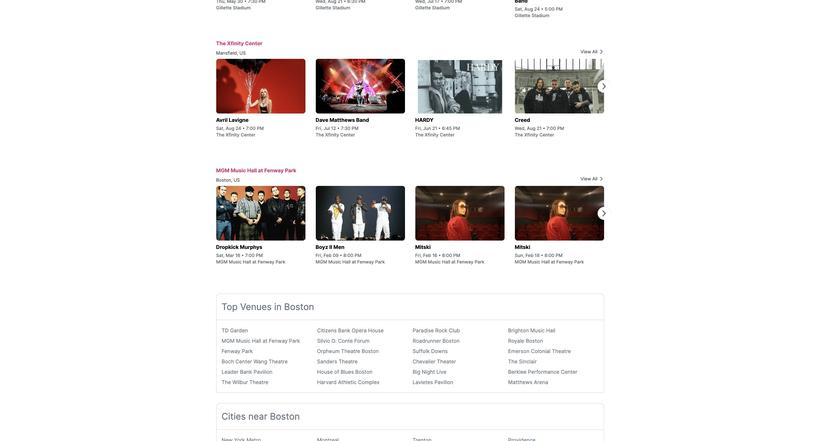 Task type: describe. For each thing, give the bounding box(es) containing it.
music inside 'mitski sun, feb 18 • 8:00 pm mgm music hall at fenway park'
[[528, 259, 541, 265]]

men
[[334, 244, 345, 250]]

house of blues boston link
[[317, 369, 373, 375]]

athletic
[[338, 379, 357, 385]]

chevalier theater link
[[413, 358, 456, 365]]

• inside dropkick murphys sat, mar 16 • 7:00 pm mgm music hall at fenway park
[[242, 253, 244, 258]]

sun,
[[515, 253, 525, 258]]

the wilbur theatre
[[222, 379, 269, 385]]

sat, aug 24 • 5:00 pm gillette stadium
[[515, 6, 563, 18]]

18
[[535, 253, 540, 258]]

matthews inside dave matthews band fri, jul 12 • 7:30 pm the xfinity center
[[330, 117, 355, 123]]

24 inside avril lavigne sat, aug 24 • 7:00 pm the xfinity center
[[236, 125, 241, 131]]

pm inside avril lavigne sat, aug 24 • 7:00 pm the xfinity center
[[257, 125, 264, 131]]

7:00 for mitski
[[245, 253, 255, 258]]

park inside dropkick murphys sat, mar 16 • 7:00 pm mgm music hall at fenway park
[[276, 259, 285, 265]]

music inside boyz ii men fri, feb 09 • 8:00 pm mgm music hall at fenway park
[[328, 259, 341, 265]]

1 gillette stadium from the left
[[216, 5, 251, 10]]

hardy fri, jun 21 • 6:45 pm the xfinity center
[[415, 117, 460, 137]]

mitski for mitski fri, feb 16 • 8:00 pm mgm music hall at fenway park
[[415, 244, 431, 250]]

boston down the club
[[443, 338, 460, 344]]

fenway park
[[222, 348, 253, 354]]

the sinclair
[[508, 358, 537, 365]]

us for music
[[234, 177, 240, 183]]

complex
[[358, 379, 380, 385]]

dropkick murphys sat, mar 16 • 7:00 pm mgm music hall at fenway park
[[216, 244, 285, 265]]

creed
[[515, 117, 530, 123]]

o.
[[332, 338, 337, 344]]

xfinity up mansfield, us
[[227, 40, 244, 47]]

16 inside dropkick murphys sat, mar 16 • 7:00 pm mgm music hall at fenway park
[[235, 253, 240, 258]]

hall inside boyz ii men fri, feb 09 • 8:00 pm mgm music hall at fenway park
[[343, 259, 351, 265]]

orpheum
[[317, 348, 340, 354]]

sat, for dave matthews band
[[216, 125, 225, 131]]

at inside 'mitski sun, feb 18 • 8:00 pm mgm music hall at fenway park'
[[551, 259, 555, 265]]

td garden link
[[222, 327, 248, 334]]

boyz
[[316, 244, 328, 250]]

big night live link
[[413, 369, 447, 375]]

harvard athletic complex link
[[317, 379, 380, 385]]

• inside mitski fri, feb 16 • 8:00 pm mgm music hall at fenway park
[[439, 253, 441, 258]]

paradise rock club
[[413, 327, 460, 334]]

1 vertical spatial mgm music hall at fenway park
[[222, 338, 300, 344]]

brighton music hall link
[[508, 327, 556, 334]]

silvio o. conte forum link
[[317, 338, 370, 344]]

7:00 for hardy
[[246, 125, 256, 131]]

sanders theatre
[[317, 358, 358, 365]]

club
[[449, 327, 460, 334]]

• inside dave matthews band fri, jul 12 • 7:30 pm the xfinity center
[[337, 125, 340, 131]]

leader
[[222, 369, 239, 375]]

park inside mitski fri, feb 16 • 8:00 pm mgm music hall at fenway park
[[475, 259, 485, 265]]

music inside dropkick murphys sat, mar 16 • 7:00 pm mgm music hall at fenway park
[[229, 259, 242, 265]]

suffolk
[[413, 348, 430, 354]]

pm inside creed wed, aug 21 • 7:00 pm the xfinity center
[[557, 125, 564, 131]]

mitski fri, feb 16 • 8:00 pm mgm music hall at fenway park
[[415, 244, 485, 265]]

near
[[248, 411, 267, 422]]

view all link for creed
[[540, 49, 604, 55]]

fenway inside boyz ii men fri, feb 09 • 8:00 pm mgm music hall at fenway park
[[357, 259, 374, 265]]

sanders theatre link
[[317, 358, 358, 365]]

td
[[222, 327, 229, 334]]

7:30
[[341, 125, 351, 131]]

berklee
[[508, 369, 527, 375]]

feb inside boyz ii men fri, feb 09 • 8:00 pm mgm music hall at fenway park
[[324, 253, 332, 258]]

berklee performance center
[[508, 369, 578, 375]]

pm inside sat, aug 24 • 5:00 pm gillette stadium
[[556, 6, 563, 12]]

aug inside creed wed, aug 21 • 7:00 pm the xfinity center
[[527, 125, 536, 131]]

boston,
[[216, 177, 232, 183]]

boston, us
[[216, 177, 240, 183]]

pm inside mitski fri, feb 16 • 8:00 pm mgm music hall at fenway park
[[453, 253, 460, 258]]

royale
[[508, 338, 525, 344]]

rock
[[435, 327, 448, 334]]

lavigne
[[229, 117, 249, 123]]

the inside avril lavigne sat, aug 24 • 7:00 pm the xfinity center
[[216, 132, 225, 137]]

the xfinity center
[[216, 40, 263, 47]]

boyz ii men fri, feb 09 • 8:00 pm mgm music hall at fenway park
[[316, 244, 385, 265]]

sat, for boyz ii men
[[216, 253, 225, 258]]

theatre down conte
[[341, 348, 360, 354]]

emerson colonial theatre link
[[508, 348, 571, 354]]

mar
[[226, 253, 234, 258]]

avril lavigne sat, aug 24 • 7:00 pm the xfinity center
[[216, 117, 264, 137]]

chevalier theater
[[413, 358, 456, 365]]

sanders
[[317, 358, 337, 365]]

fenway park link
[[222, 348, 253, 354]]

all for mitski
[[593, 176, 598, 181]]

0 horizontal spatial pavilion
[[254, 369, 272, 375]]

mansfield,
[[216, 50, 238, 56]]

wang
[[254, 358, 267, 365]]

boston down forum
[[362, 348, 379, 354]]

fri, inside boyz ii men fri, feb 09 • 8:00 pm mgm music hall at fenway park
[[316, 253, 323, 258]]

mansfield, us
[[216, 50, 246, 56]]

2 gillette stadium link from the left
[[316, 0, 405, 11]]

boch center wang theatre
[[222, 358, 288, 365]]

aug inside sat, aug 24 • 5:00 pm gillette stadium
[[525, 6, 533, 12]]

blues
[[341, 369, 354, 375]]

emerson colonial theatre
[[508, 348, 571, 354]]

royale boston link
[[508, 338, 543, 344]]

paradise rock club link
[[413, 327, 460, 334]]

arena
[[534, 379, 548, 385]]

venues
[[240, 301, 272, 312]]

of
[[334, 369, 339, 375]]

jun
[[423, 125, 431, 131]]

fenway inside 'mitski sun, feb 18 • 8:00 pm mgm music hall at fenway park'
[[557, 259, 573, 265]]

leader bank pavilion
[[222, 369, 272, 375]]

orpheum theatre boston link
[[317, 348, 379, 354]]

td garden
[[222, 327, 248, 334]]

cities
[[222, 411, 246, 422]]

at inside mitski fri, feb 16 • 8:00 pm mgm music hall at fenway park
[[452, 259, 456, 265]]

pm inside boyz ii men fri, feb 09 • 8:00 pm mgm music hall at fenway park
[[355, 253, 362, 258]]

ii
[[329, 244, 332, 250]]

center inside dave matthews band fri, jul 12 • 7:30 pm the xfinity center
[[340, 132, 355, 137]]

theatre down leader bank pavilion
[[249, 379, 269, 385]]

pm inside dave matthews band fri, jul 12 • 7:30 pm the xfinity center
[[352, 125, 359, 131]]

• inside avril lavigne sat, aug 24 • 7:00 pm the xfinity center
[[243, 125, 245, 131]]

house of blues boston
[[317, 369, 373, 375]]

wed,
[[515, 125, 526, 131]]

• inside boyz ii men fri, feb 09 • 8:00 pm mgm music hall at fenway park
[[340, 253, 342, 258]]

top venues in boston
[[222, 301, 314, 312]]

creed wed, aug 21 • 7:00 pm the xfinity center
[[515, 117, 564, 137]]

7:00 inside creed wed, aug 21 • 7:00 pm the xfinity center
[[547, 125, 556, 131]]

• inside "hardy fri, jun 21 • 6:45 pm the xfinity center"
[[439, 125, 441, 131]]

center inside avril lavigne sat, aug 24 • 7:00 pm the xfinity center
[[241, 132, 256, 137]]

mgm inside dropkick murphys sat, mar 16 • 7:00 pm mgm music hall at fenway park
[[216, 259, 228, 265]]

hardy
[[415, 117, 434, 123]]

the inside creed wed, aug 21 • 7:00 pm the xfinity center
[[515, 132, 523, 137]]

bank for leader
[[240, 369, 252, 375]]

brighton
[[508, 327, 529, 334]]

hall inside mitski fri, feb 16 • 8:00 pm mgm music hall at fenway park
[[442, 259, 450, 265]]

21 for creed
[[537, 125, 542, 131]]

fenway inside dropkick murphys sat, mar 16 • 7:00 pm mgm music hall at fenway park
[[258, 259, 274, 265]]

matthews arena link
[[508, 379, 548, 385]]

royale boston
[[508, 338, 543, 344]]

xfinity inside creed wed, aug 21 • 7:00 pm the xfinity center
[[525, 132, 538, 137]]



Task type: locate. For each thing, give the bounding box(es) containing it.
gillette stadium
[[216, 5, 251, 10], [316, 5, 350, 10], [415, 5, 450, 10]]

0 vertical spatial matthews
[[330, 117, 355, 123]]

hall inside dropkick murphys sat, mar 16 • 7:00 pm mgm music hall at fenway park
[[243, 259, 251, 265]]

7:00 inside dropkick murphys sat, mar 16 • 7:00 pm mgm music hall at fenway park
[[245, 253, 255, 258]]

xfinity down wed,
[[525, 132, 538, 137]]

the down the jul
[[316, 132, 324, 137]]

aug left 5:00
[[525, 6, 533, 12]]

aug down the avril in the top of the page
[[226, 125, 234, 131]]

the sinclair link
[[508, 358, 537, 365]]

1 8:00 from the left
[[343, 253, 353, 258]]

1 view from the top
[[581, 49, 591, 54]]

roadrunner boston link
[[413, 338, 460, 344]]

the
[[216, 40, 226, 47], [216, 132, 225, 137], [316, 132, 324, 137], [415, 132, 424, 137], [515, 132, 523, 137], [508, 358, 518, 365], [222, 379, 231, 385]]

aug inside avril lavigne sat, aug 24 • 7:00 pm the xfinity center
[[226, 125, 234, 131]]

2 21 from the left
[[537, 125, 542, 131]]

0 vertical spatial bank
[[338, 327, 350, 334]]

roadrunner
[[413, 338, 441, 344]]

1 view all from the top
[[581, 49, 598, 54]]

1 vertical spatial view
[[581, 176, 591, 181]]

1 horizontal spatial 16
[[432, 253, 437, 258]]

1 view all link from the top
[[540, 49, 604, 55]]

silvio
[[317, 338, 330, 344]]

09
[[333, 253, 339, 258]]

murphys
[[240, 244, 262, 250]]

view for creed
[[581, 49, 591, 54]]

mgm inside 'mitski sun, feb 18 • 8:00 pm mgm music hall at fenway park'
[[515, 259, 526, 265]]

2 16 from the left
[[432, 253, 437, 258]]

2 feb from the left
[[423, 253, 431, 258]]

mgm inside boyz ii men fri, feb 09 • 8:00 pm mgm music hall at fenway park
[[316, 259, 327, 265]]

forum
[[354, 338, 370, 344]]

silvio o. conte forum
[[317, 338, 370, 344]]

bank for citizens
[[338, 327, 350, 334]]

hall
[[247, 167, 257, 174], [243, 259, 251, 265], [343, 259, 351, 265], [442, 259, 450, 265], [542, 259, 550, 265], [546, 327, 556, 334], [252, 338, 261, 344]]

us down the xfinity center
[[240, 50, 246, 56]]

1 feb from the left
[[324, 253, 332, 258]]

5:00
[[545, 6, 555, 12]]

view for mitski
[[581, 176, 591, 181]]

citizens bank opera house link
[[317, 327, 384, 334]]

0 horizontal spatial mitski
[[415, 244, 431, 250]]

boston up complex
[[356, 369, 373, 375]]

in
[[274, 301, 282, 312]]

8:00 inside boyz ii men fri, feb 09 • 8:00 pm mgm music hall at fenway park
[[343, 253, 353, 258]]

•
[[541, 6, 544, 12], [243, 125, 245, 131], [337, 125, 340, 131], [439, 125, 441, 131], [543, 125, 545, 131], [242, 253, 244, 258], [340, 253, 342, 258], [439, 253, 441, 258], [541, 253, 543, 258]]

0 horizontal spatial matthews
[[330, 117, 355, 123]]

center
[[245, 40, 263, 47], [241, 132, 256, 137], [340, 132, 355, 137], [440, 132, 455, 137], [540, 132, 554, 137], [236, 358, 252, 365], [561, 369, 578, 375]]

1 vertical spatial pavilion
[[435, 379, 453, 385]]

downs
[[431, 348, 448, 354]]

1 21 from the left
[[432, 125, 437, 131]]

1 vertical spatial 24
[[236, 125, 241, 131]]

21 right wed,
[[537, 125, 542, 131]]

xfinity inside "hardy fri, jun 21 • 6:45 pm the xfinity center"
[[425, 132, 439, 137]]

theatre down orpheum theatre boston link
[[339, 358, 358, 365]]

1 horizontal spatial pavilion
[[435, 379, 453, 385]]

the inside dave matthews band fri, jul 12 • 7:30 pm the xfinity center
[[316, 132, 324, 137]]

3 gillette stadium link from the left
[[415, 0, 505, 11]]

0 horizontal spatial 8:00
[[343, 253, 353, 258]]

theater
[[437, 358, 456, 365]]

1 vertical spatial bank
[[240, 369, 252, 375]]

wilbur
[[233, 379, 248, 385]]

feb
[[324, 253, 332, 258], [423, 253, 431, 258], [526, 253, 534, 258]]

mitski inside 'mitski sun, feb 18 • 8:00 pm mgm music hall at fenway park'
[[515, 244, 530, 250]]

berklee performance center link
[[508, 369, 578, 375]]

0 horizontal spatial 24
[[236, 125, 241, 131]]

matthews down 'berklee' on the bottom
[[508, 379, 533, 385]]

house right "opera"
[[368, 327, 384, 334]]

2 view from the top
[[581, 176, 591, 181]]

3 8:00 from the left
[[545, 253, 555, 258]]

boston down brighton music hall
[[526, 338, 543, 344]]

aug
[[525, 6, 533, 12], [226, 125, 234, 131], [527, 125, 536, 131]]

3 feb from the left
[[526, 253, 534, 258]]

stadium
[[233, 5, 251, 10], [333, 5, 350, 10], [432, 5, 450, 10], [532, 13, 550, 18]]

0 vertical spatial pavilion
[[254, 369, 272, 375]]

2 vertical spatial sat,
[[216, 253, 225, 258]]

24 left 5:00
[[534, 6, 540, 12]]

the wilbur theatre link
[[222, 379, 269, 385]]

3 gillette stadium from the left
[[415, 5, 450, 10]]

lavietes pavilion link
[[413, 379, 453, 385]]

0 vertical spatial view all link
[[540, 49, 604, 55]]

0 vertical spatial all
[[593, 49, 598, 54]]

xfinity inside dave matthews band fri, jul 12 • 7:30 pm the xfinity center
[[325, 132, 339, 137]]

0 horizontal spatial gillette stadium link
[[216, 0, 305, 11]]

2 horizontal spatial 8:00
[[545, 253, 555, 258]]

dave
[[316, 117, 328, 123]]

theatre right wang
[[269, 358, 288, 365]]

16 inside mitski fri, feb 16 • 8:00 pm mgm music hall at fenway park
[[432, 253, 437, 258]]

dropkick
[[216, 244, 239, 250]]

• inside creed wed, aug 21 • 7:00 pm the xfinity center
[[543, 125, 545, 131]]

0 horizontal spatial bank
[[240, 369, 252, 375]]

mgm
[[216, 167, 230, 174], [216, 259, 228, 265], [316, 259, 327, 265], [415, 259, 427, 265], [515, 259, 526, 265], [222, 338, 235, 344]]

• inside sat, aug 24 • 5:00 pm gillette stadium
[[541, 6, 544, 12]]

1 horizontal spatial gillette stadium link
[[316, 0, 405, 11]]

feb for mitski sun, feb 18 • 8:00 pm mgm music hall at fenway park
[[526, 253, 534, 258]]

2 horizontal spatial feb
[[526, 253, 534, 258]]

2 8:00 from the left
[[442, 253, 452, 258]]

orpheum theatre boston
[[317, 348, 379, 354]]

pavilion down wang
[[254, 369, 272, 375]]

24 down lavigne
[[236, 125, 241, 131]]

matthews
[[330, 117, 355, 123], [508, 379, 533, 385]]

1 horizontal spatial house
[[368, 327, 384, 334]]

the up 'berklee' on the bottom
[[508, 358, 518, 365]]

us right boston,
[[234, 177, 240, 183]]

1 vertical spatial house
[[317, 369, 333, 375]]

citizens bank opera house
[[317, 327, 384, 334]]

mitski sun, feb 18 • 8:00 pm mgm music hall at fenway park
[[515, 244, 584, 265]]

8:00 inside mitski fri, feb 16 • 8:00 pm mgm music hall at fenway park
[[442, 253, 452, 258]]

2 mitski from the left
[[515, 244, 530, 250]]

fri, inside dave matthews band fri, jul 12 • 7:30 pm the xfinity center
[[316, 125, 323, 131]]

gillette
[[216, 5, 232, 10], [316, 5, 331, 10], [415, 5, 431, 10], [515, 13, 531, 18]]

1 vertical spatial us
[[234, 177, 240, 183]]

jul
[[324, 125, 330, 131]]

21 inside creed wed, aug 21 • 7:00 pm the xfinity center
[[537, 125, 542, 131]]

roadrunner boston
[[413, 338, 460, 344]]

opera
[[352, 327, 367, 334]]

colonial
[[531, 348, 551, 354]]

music inside mitski fri, feb 16 • 8:00 pm mgm music hall at fenway park
[[428, 259, 441, 265]]

0 horizontal spatial feb
[[324, 253, 332, 258]]

sat, down the avril in the top of the page
[[216, 125, 225, 131]]

bank up the wilbur theatre
[[240, 369, 252, 375]]

xfinity down 12
[[325, 132, 339, 137]]

1 gillette stadium link from the left
[[216, 0, 305, 11]]

view all link
[[540, 49, 604, 55], [540, 176, 604, 182]]

2 gillette stadium from the left
[[316, 5, 350, 10]]

top
[[222, 301, 238, 312]]

feb inside 'mitski sun, feb 18 • 8:00 pm mgm music hall at fenway park'
[[526, 253, 534, 258]]

boch center wang theatre link
[[222, 358, 288, 365]]

xfinity down lavigne
[[226, 132, 240, 137]]

pm inside dropkick murphys sat, mar 16 • 7:00 pm mgm music hall at fenway park
[[256, 253, 263, 258]]

xfinity down jun
[[425, 132, 439, 137]]

us for xfinity
[[240, 50, 246, 56]]

paradise
[[413, 327, 434, 334]]

dave matthews band fri, jul 12 • 7:30 pm the xfinity center
[[316, 117, 369, 137]]

1 horizontal spatial 8:00
[[442, 253, 452, 258]]

boston right in at the left of page
[[284, 301, 314, 312]]

sat, inside avril lavigne sat, aug 24 • 7:00 pm the xfinity center
[[216, 125, 225, 131]]

21 inside "hardy fri, jun 21 • 6:45 pm the xfinity center"
[[432, 125, 437, 131]]

harvard athletic complex
[[317, 379, 380, 385]]

bank
[[338, 327, 350, 334], [240, 369, 252, 375]]

0 vertical spatial house
[[368, 327, 384, 334]]

feb inside mitski fri, feb 16 • 8:00 pm mgm music hall at fenway park
[[423, 253, 431, 258]]

park
[[285, 167, 296, 174], [276, 259, 285, 265], [375, 259, 385, 265], [475, 259, 485, 265], [574, 259, 584, 265], [289, 338, 300, 344], [242, 348, 253, 354]]

2 view all link from the top
[[540, 176, 604, 182]]

0 vertical spatial 24
[[534, 6, 540, 12]]

sat, left 5:00
[[515, 6, 523, 12]]

cities near boston
[[222, 411, 300, 422]]

boston right "near"
[[270, 411, 300, 422]]

big
[[413, 369, 421, 375]]

pm inside 'mitski sun, feb 18 • 8:00 pm mgm music hall at fenway park'
[[556, 253, 563, 258]]

7:00 down murphys
[[245, 253, 255, 258]]

mitski inside mitski fri, feb 16 • 8:00 pm mgm music hall at fenway park
[[415, 244, 431, 250]]

0 vertical spatial sat,
[[515, 6, 523, 12]]

8:00 for mitski fri, feb 16 • 8:00 pm mgm music hall at fenway park
[[442, 253, 452, 258]]

the up mansfield,
[[216, 40, 226, 47]]

2 all from the top
[[593, 176, 598, 181]]

2 view all from the top
[[581, 176, 598, 181]]

1 vertical spatial view all
[[581, 176, 598, 181]]

0 vertical spatial view
[[581, 49, 591, 54]]

mgm inside mitski fri, feb 16 • 8:00 pm mgm music hall at fenway park
[[415, 259, 427, 265]]

gillette stadium link
[[216, 0, 305, 11], [316, 0, 405, 11], [415, 0, 505, 11]]

7:00
[[246, 125, 256, 131], [547, 125, 556, 131], [245, 253, 255, 258]]

big night live
[[413, 369, 447, 375]]

mitski for mitski sun, feb 18 • 8:00 pm mgm music hall at fenway park
[[515, 244, 530, 250]]

0 horizontal spatial house
[[317, 369, 333, 375]]

sinclair
[[519, 358, 537, 365]]

at
[[258, 167, 263, 174], [252, 259, 257, 265], [352, 259, 356, 265], [452, 259, 456, 265], [551, 259, 555, 265], [263, 338, 268, 344]]

mgm music hall at fenway park up 'boston, us'
[[216, 167, 296, 174]]

0 vertical spatial us
[[240, 50, 246, 56]]

performance
[[528, 369, 560, 375]]

house up harvard
[[317, 369, 333, 375]]

xfinity inside avril lavigne sat, aug 24 • 7:00 pm the xfinity center
[[226, 132, 240, 137]]

lavietes
[[413, 379, 433, 385]]

park inside boyz ii men fri, feb 09 • 8:00 pm mgm music hall at fenway park
[[375, 259, 385, 265]]

1 horizontal spatial mitski
[[515, 244, 530, 250]]

the down jun
[[415, 132, 424, 137]]

the down wed,
[[515, 132, 523, 137]]

boch
[[222, 358, 234, 365]]

hall inside 'mitski sun, feb 18 • 8:00 pm mgm music hall at fenway park'
[[542, 259, 550, 265]]

1 horizontal spatial 24
[[534, 6, 540, 12]]

view all for mitski
[[581, 176, 598, 181]]

pavilion down live
[[435, 379, 453, 385]]

fenway
[[264, 167, 284, 174], [258, 259, 274, 265], [357, 259, 374, 265], [457, 259, 474, 265], [557, 259, 573, 265], [269, 338, 288, 344], [222, 348, 240, 354]]

chevalier
[[413, 358, 436, 365]]

7:00 right wed,
[[547, 125, 556, 131]]

0 vertical spatial view all
[[581, 49, 598, 54]]

0 horizontal spatial 16
[[235, 253, 240, 258]]

live
[[437, 369, 447, 375]]

1 vertical spatial view all link
[[540, 176, 604, 182]]

view all for creed
[[581, 49, 598, 54]]

the inside "hardy fri, jun 21 • 6:45 pm the xfinity center"
[[415, 132, 424, 137]]

1 vertical spatial sat,
[[216, 125, 225, 131]]

24 inside sat, aug 24 • 5:00 pm gillette stadium
[[534, 6, 540, 12]]

0 horizontal spatial gillette stadium
[[216, 5, 251, 10]]

8:00 inside 'mitski sun, feb 18 • 8:00 pm mgm music hall at fenway park'
[[545, 253, 555, 258]]

gillette inside sat, aug 24 • 5:00 pm gillette stadium
[[515, 13, 531, 18]]

sat, inside dropkick murphys sat, mar 16 • 7:00 pm mgm music hall at fenway park
[[216, 253, 225, 258]]

stadium inside sat, aug 24 • 5:00 pm gillette stadium
[[532, 13, 550, 18]]

sat, left mar
[[216, 253, 225, 258]]

night
[[422, 369, 435, 375]]

at inside dropkick murphys sat, mar 16 • 7:00 pm mgm music hall at fenway park
[[252, 259, 257, 265]]

matthews up 7:30
[[330, 117, 355, 123]]

park inside 'mitski sun, feb 18 • 8:00 pm mgm music hall at fenway park'
[[574, 259, 584, 265]]

2 horizontal spatial gillette stadium link
[[415, 0, 505, 11]]

garden
[[230, 327, 248, 334]]

fenway inside mitski fri, feb 16 • 8:00 pm mgm music hall at fenway park
[[457, 259, 474, 265]]

conte
[[338, 338, 353, 344]]

aug right wed,
[[527, 125, 536, 131]]

feb for mitski fri, feb 16 • 8:00 pm mgm music hall at fenway park
[[423, 253, 431, 258]]

harvard
[[317, 379, 337, 385]]

pm inside "hardy fri, jun 21 • 6:45 pm the xfinity center"
[[453, 125, 460, 131]]

1 16 from the left
[[235, 253, 240, 258]]

1 horizontal spatial 21
[[537, 125, 542, 131]]

1 vertical spatial all
[[593, 176, 598, 181]]

center inside creed wed, aug 21 • 7:00 pm the xfinity center
[[540, 132, 554, 137]]

fri, inside mitski fri, feb 16 • 8:00 pm mgm music hall at fenway park
[[415, 253, 422, 258]]

the down 'leader'
[[222, 379, 231, 385]]

8:00 for mitski sun, feb 18 • 8:00 pm mgm music hall at fenway park
[[545, 253, 555, 258]]

7:00 inside avril lavigne sat, aug 24 • 7:00 pm the xfinity center
[[246, 125, 256, 131]]

1 horizontal spatial matthews
[[508, 379, 533, 385]]

theatre
[[341, 348, 360, 354], [552, 348, 571, 354], [269, 358, 288, 365], [339, 358, 358, 365], [249, 379, 269, 385]]

fri, inside "hardy fri, jun 21 • 6:45 pm the xfinity center"
[[415, 125, 422, 131]]

1 vertical spatial matthews
[[508, 379, 533, 385]]

citizens
[[317, 327, 337, 334]]

at inside boyz ii men fri, feb 09 • 8:00 pm mgm music hall at fenway park
[[352, 259, 356, 265]]

1 horizontal spatial feb
[[423, 253, 431, 258]]

theatre right colonial
[[552, 348, 571, 354]]

mgm music hall at fenway park up wang
[[222, 338, 300, 344]]

• inside 'mitski sun, feb 18 • 8:00 pm mgm music hall at fenway park'
[[541, 253, 543, 258]]

21
[[432, 125, 437, 131], [537, 125, 542, 131]]

the down the avril in the top of the page
[[216, 132, 225, 137]]

21 for hardy
[[432, 125, 437, 131]]

2 horizontal spatial gillette stadium
[[415, 5, 450, 10]]

1 mitski from the left
[[415, 244, 431, 250]]

0 vertical spatial mgm music hall at fenway park
[[216, 167, 296, 174]]

all for creed
[[593, 49, 598, 54]]

sat, inside sat, aug 24 • 5:00 pm gillette stadium
[[515, 6, 523, 12]]

us
[[240, 50, 246, 56], [234, 177, 240, 183]]

7:00 down lavigne
[[246, 125, 256, 131]]

bank up silvio o. conte forum
[[338, 327, 350, 334]]

1 all from the top
[[593, 49, 598, 54]]

0 horizontal spatial 21
[[432, 125, 437, 131]]

view all link for mitski
[[540, 176, 604, 182]]

1 horizontal spatial bank
[[338, 327, 350, 334]]

lavietes pavilion
[[413, 379, 453, 385]]

center inside "hardy fri, jun 21 • 6:45 pm the xfinity center"
[[440, 132, 455, 137]]

view
[[581, 49, 591, 54], [581, 176, 591, 181]]

1 horizontal spatial gillette stadium
[[316, 5, 350, 10]]

21 right jun
[[432, 125, 437, 131]]



Task type: vqa. For each thing, say whether or not it's contained in the screenshot.
Over 18 Ticket's Ticket
no



